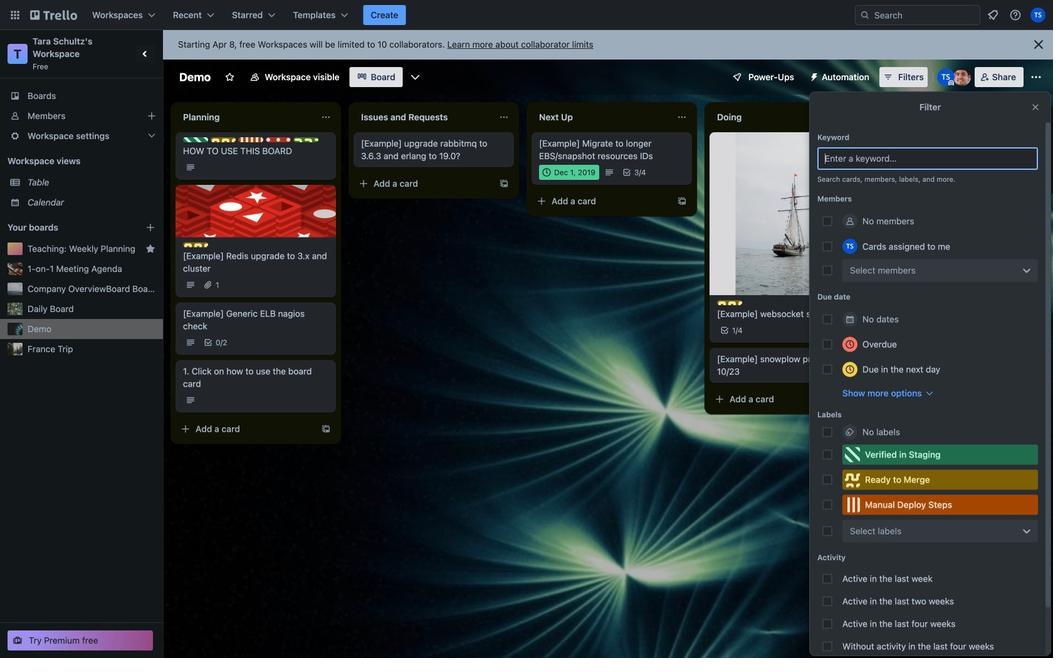 Task type: describe. For each thing, give the bounding box(es) containing it.
james peterson (jamespeterson93) image
[[954, 68, 972, 86]]

0 notifications image
[[986, 8, 1001, 23]]

primary element
[[0, 0, 1054, 30]]

Enter a keyword… text field
[[818, 147, 1039, 170]]

this member is an admin of this board. image
[[949, 80, 955, 86]]

close popover image
[[1031, 102, 1041, 112]]

color: lime, title: "secrets" element
[[294, 137, 319, 142]]

show menu image
[[1031, 71, 1043, 83]]

starred icon image
[[146, 244, 156, 254]]

james peterson (jamespeterson93) image
[[851, 323, 866, 338]]

your boards with 6 items element
[[8, 220, 127, 235]]

1 horizontal spatial color: orange, title: "manual deploy steps" element
[[843, 495, 1039, 515]]



Task type: locate. For each thing, give the bounding box(es) containing it.
0 horizontal spatial color: orange, title: "manual deploy steps" element
[[238, 137, 263, 142]]

color: green, title: "verified in staging" element
[[183, 137, 208, 142], [843, 445, 1039, 465]]

1 horizontal spatial color: green, title: "verified in staging" element
[[843, 445, 1039, 465]]

0 horizontal spatial create from template… image
[[678, 196, 688, 206]]

0 horizontal spatial tara schultz (taraschultz7) image
[[843, 239, 858, 254]]

color: red, title: "unshippable!" element
[[266, 137, 291, 142]]

search image
[[861, 10, 871, 20]]

color: orange, title: "manual deploy steps" element
[[238, 137, 263, 142], [843, 495, 1039, 515]]

0 vertical spatial color: green, title: "verified in staging" element
[[183, 137, 208, 142]]

None text field
[[532, 107, 672, 127], [710, 107, 851, 127], [532, 107, 672, 127], [710, 107, 851, 127]]

1 vertical spatial create from template… image
[[856, 395, 866, 405]]

color: yellow, title: "ready to merge" element
[[211, 137, 236, 142], [183, 242, 208, 247], [718, 300, 743, 306], [843, 470, 1039, 490]]

create from template… image
[[499, 179, 509, 189], [321, 424, 331, 434]]

0 vertical spatial create from template… image
[[499, 179, 509, 189]]

open information menu image
[[1010, 9, 1023, 21]]

customize views image
[[409, 71, 422, 83]]

None checkbox
[[540, 165, 600, 180]]

add board image
[[146, 223, 156, 233]]

1 horizontal spatial create from template… image
[[499, 179, 509, 189]]

1 vertical spatial tara schultz (taraschultz7) image
[[843, 239, 858, 254]]

None text field
[[176, 107, 316, 127], [354, 107, 494, 127], [176, 107, 316, 127], [354, 107, 494, 127]]

Search field
[[856, 5, 981, 25]]

0 vertical spatial create from template… image
[[678, 196, 688, 206]]

1 horizontal spatial create from template… image
[[856, 395, 866, 405]]

workspace navigation collapse icon image
[[137, 45, 154, 63]]

sm image
[[805, 67, 822, 85]]

back to home image
[[30, 5, 77, 25]]

0 vertical spatial color: orange, title: "manual deploy steps" element
[[238, 137, 263, 142]]

1 horizontal spatial tara schultz (taraschultz7) image
[[938, 68, 955, 86]]

tara schultz (taraschultz7) image
[[1031, 8, 1046, 23]]

1 vertical spatial color: green, title: "verified in staging" element
[[843, 445, 1039, 465]]

tara schultz (taraschultz7) image
[[938, 68, 955, 86], [843, 239, 858, 254]]

Board name text field
[[173, 67, 217, 87]]

1 vertical spatial color: orange, title: "manual deploy steps" element
[[843, 495, 1039, 515]]

create from template… image
[[678, 196, 688, 206], [856, 395, 866, 405]]

0 horizontal spatial create from template… image
[[321, 424, 331, 434]]

1 vertical spatial create from template… image
[[321, 424, 331, 434]]

0 horizontal spatial color: green, title: "verified in staging" element
[[183, 137, 208, 142]]

star or unstar board image
[[225, 72, 235, 82]]

0 vertical spatial tara schultz (taraschultz7) image
[[938, 68, 955, 86]]



Task type: vqa. For each thing, say whether or not it's contained in the screenshot.
Cards for Cards you're watching are moved between lists or boards
no



